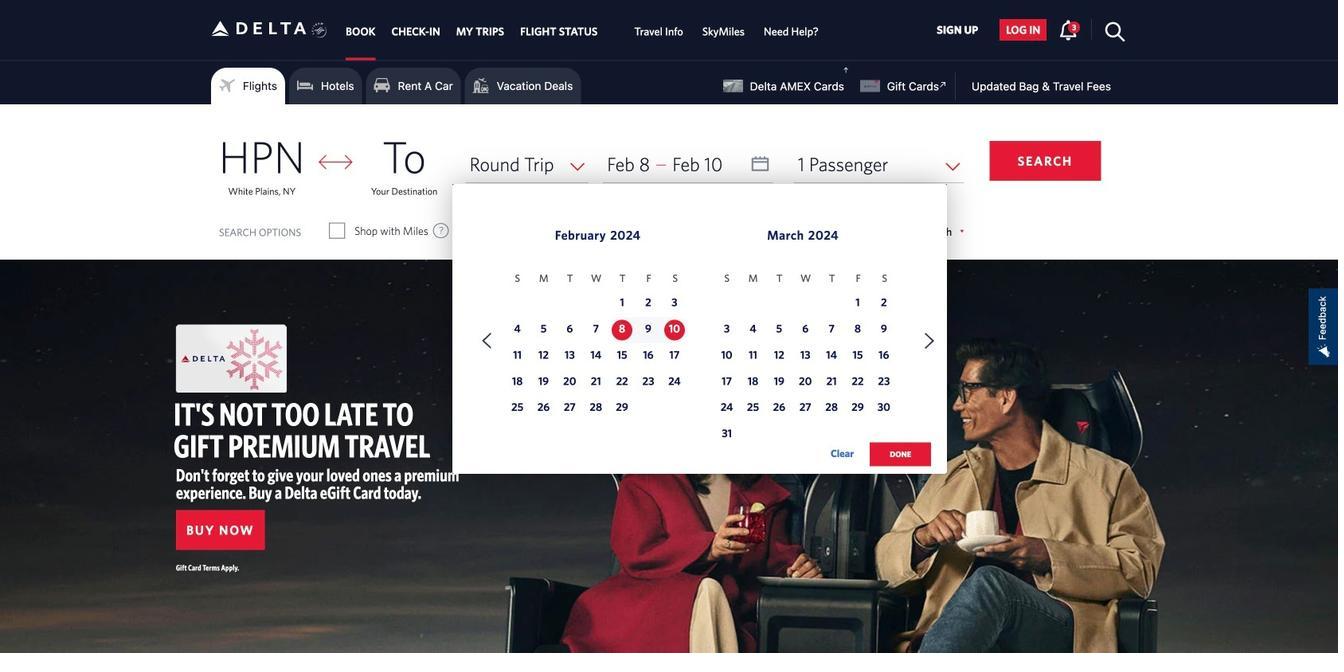 Task type: vqa. For each thing, say whether or not it's contained in the screenshot.
THE MESSAGE US 'image'
no



Task type: locate. For each thing, give the bounding box(es) containing it.
tab panel
[[0, 104, 1338, 483]]

skyteam image
[[312, 5, 327, 55]]

None text field
[[603, 146, 773, 183]]

tab list
[[338, 0, 828, 60]]

None checkbox
[[330, 223, 344, 239]]

this link opens another site in a new window that may not follow the same accessibility policies as delta air lines. image
[[936, 77, 951, 92]]

None checkbox
[[614, 223, 629, 239]]

None field
[[466, 146, 589, 183], [794, 146, 964, 183], [466, 146, 589, 183], [794, 146, 964, 183]]

calendar expanded, use arrow keys to select date application
[[453, 184, 947, 483]]



Task type: describe. For each thing, give the bounding box(es) containing it.
delta air lines image
[[211, 4, 307, 53]]



